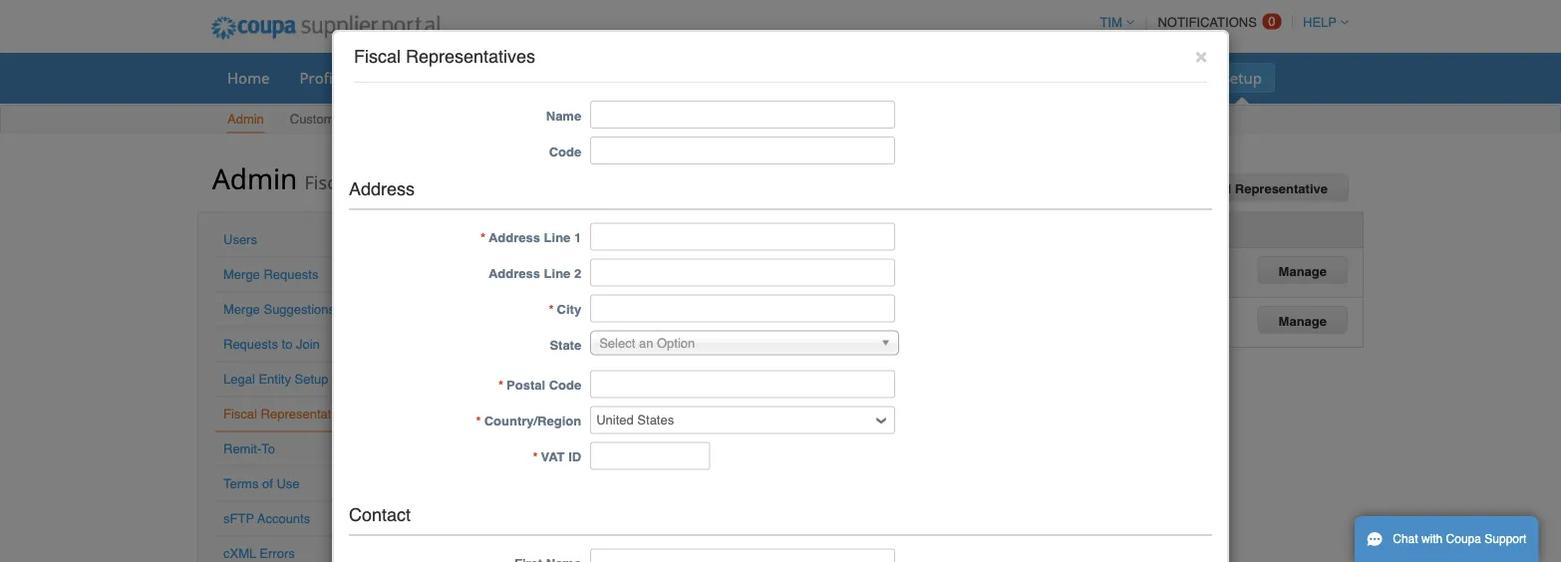 Task type: locate. For each thing, give the bounding box(es) containing it.
Address Line 2 text field
[[590, 259, 895, 287]]

cxml
[[223, 546, 256, 561]]

id up 23432
[[762, 222, 775, 237]]

united up state in the left of the page
[[539, 308, 577, 323]]

fiscal representatives down legal entity setup
[[223, 407, 354, 422]]

* country/region
[[476, 414, 581, 429]]

merge down users link
[[223, 267, 260, 282]]

0 vertical spatial manage
[[1279, 264, 1327, 279]]

tax
[[737, 222, 759, 237], [916, 222, 938, 237]]

merge down merge requests link
[[223, 302, 260, 317]]

1 code from the top
[[549, 144, 581, 159]]

line left "2"
[[544, 266, 571, 281]]

1 vertical spatial manage link
[[1258, 306, 1348, 334]]

2 vertical spatial representatives
[[261, 407, 354, 422]]

associated tax registrations
[[843, 222, 1024, 237]]

2 vertical spatial setup
[[295, 372, 328, 387]]

0 horizontal spatial tax
[[737, 222, 759, 237]]

1 horizontal spatial setup
[[350, 112, 383, 127]]

asn link
[[610, 63, 665, 93]]

profile
[[300, 67, 345, 88]]

* city
[[549, 302, 581, 317]]

add-ons link
[[1121, 63, 1205, 93]]

line left 1
[[544, 230, 571, 245]]

1 vertical spatial united states
[[539, 308, 617, 323]]

1 horizontal spatial id
[[762, 222, 775, 237]]

address down * address line 1
[[488, 266, 540, 281]]

1 merge from the top
[[223, 267, 260, 282]]

2 manage link from the top
[[1258, 306, 1348, 334]]

country/region up "2"
[[540, 222, 637, 237]]

code right postal
[[549, 378, 581, 393]]

23432
[[737, 258, 773, 273]]

1 manage from the top
[[1279, 264, 1327, 279]]

1 line from the top
[[544, 230, 571, 245]]

* for * address line 1
[[480, 230, 485, 245]]

2 horizontal spatial setup
[[1222, 67, 1262, 88]]

0 horizontal spatial id
[[568, 450, 581, 465]]

admin
[[227, 112, 264, 127], [212, 159, 297, 197]]

invoices link
[[669, 63, 751, 93]]

0 vertical spatial admin
[[227, 112, 264, 127]]

fiscal representatives up orders
[[354, 46, 535, 67]]

united down 1
[[539, 258, 577, 273]]

suggestions
[[264, 302, 335, 317]]

manage
[[1279, 264, 1327, 279], [1279, 314, 1327, 329]]

catalogs link
[[755, 63, 840, 93]]

representative
[[1235, 181, 1328, 196]]

line
[[544, 230, 571, 245], [544, 266, 571, 281]]

0 vertical spatial united
[[539, 258, 577, 273]]

tax up 23432
[[737, 222, 759, 237]]

admin down home link
[[227, 112, 264, 127]]

0 vertical spatial requests
[[264, 267, 318, 282]]

sourcing link
[[1030, 63, 1117, 93]]

0 vertical spatial states
[[580, 258, 617, 273]]

admin down admin link
[[212, 159, 297, 197]]

setup down join
[[295, 372, 328, 387]]

states up "select"
[[580, 308, 617, 323]]

2 code from the top
[[549, 378, 581, 393]]

1 vertical spatial fiscal representatives
[[223, 407, 354, 422]]

fiscal right add
[[1195, 181, 1231, 196]]

with
[[1421, 532, 1443, 546]]

ons
[[1166, 67, 1192, 88]]

1 vertical spatial admin
[[212, 159, 297, 197]]

setup right customer
[[350, 112, 383, 127]]

add fiscal representative link
[[1145, 174, 1349, 202]]

tax right associated
[[916, 222, 938, 237]]

requests
[[264, 267, 318, 282], [223, 337, 278, 352]]

setup link
[[1209, 63, 1275, 93]]

code
[[549, 144, 581, 159], [549, 378, 581, 393]]

1 vertical spatial line
[[544, 266, 571, 281]]

catalogs
[[768, 67, 827, 88]]

1 vertical spatial setup
[[350, 112, 383, 127]]

add-
[[1134, 67, 1166, 88]]

0 vertical spatial merge
[[223, 267, 260, 282]]

requests left to
[[223, 337, 278, 352]]

1 horizontal spatial tax
[[916, 222, 938, 237]]

representatives inside admin fiscal representatives
[[355, 169, 491, 194]]

0 vertical spatial address
[[349, 179, 415, 199]]

1 vertical spatial merge
[[223, 302, 260, 317]]

0 vertical spatial line
[[544, 230, 571, 245]]

asn
[[623, 67, 652, 88]]

1 vertical spatial manage
[[1279, 314, 1327, 329]]

fiscal
[[354, 46, 401, 67], [304, 169, 350, 194], [1195, 181, 1231, 196], [223, 407, 257, 422]]

code down name
[[549, 144, 581, 159]]

1 vertical spatial united
[[539, 308, 577, 323]]

setup right "×" button
[[1222, 67, 1262, 88]]

manage link
[[1258, 256, 1348, 284], [1258, 306, 1348, 334]]

join
[[296, 337, 320, 352]]

address for address line 2
[[488, 266, 540, 281]]

1 vertical spatial code
[[549, 378, 581, 393]]

merge
[[223, 267, 260, 282], [223, 302, 260, 317]]

united states down 1
[[539, 258, 617, 273]]

0 vertical spatial id
[[762, 222, 775, 237]]

merge suggestions
[[223, 302, 335, 317]]

requests up suggestions
[[264, 267, 318, 282]]

0 vertical spatial fiscal representatives
[[354, 46, 535, 67]]

cxml errors
[[223, 546, 295, 561]]

legal entity setup
[[223, 372, 328, 387]]

united states up state in the left of the page
[[539, 308, 617, 323]]

Name text field
[[590, 100, 895, 128]]

2 vertical spatial address
[[488, 266, 540, 281]]

an
[[639, 336, 653, 351]]

1 vertical spatial representatives
[[355, 169, 491, 194]]

states
[[580, 258, 617, 273], [580, 308, 617, 323]]

setup inside customer setup link
[[350, 112, 383, 127]]

setup
[[1222, 67, 1262, 88], [350, 112, 383, 127], [295, 372, 328, 387]]

states down 1
[[580, 258, 617, 273]]

sheets
[[546, 67, 593, 88]]

merge requests
[[223, 267, 318, 282]]

2 merge from the top
[[223, 302, 260, 317]]

representatives
[[406, 46, 535, 67], [355, 169, 491, 194], [261, 407, 354, 422]]

coupa
[[1446, 532, 1481, 546]]

address line 2
[[488, 266, 581, 281]]

id right 'vat'
[[568, 450, 581, 465]]

country/region down postal
[[484, 414, 581, 429]]

0 vertical spatial setup
[[1222, 67, 1262, 88]]

0 vertical spatial manage link
[[1258, 256, 1348, 284]]

city
[[557, 302, 581, 317]]

address down customer setup link
[[349, 179, 415, 199]]

name
[[546, 108, 581, 123]]

0 vertical spatial united states
[[539, 258, 617, 273]]

coupa supplier portal image
[[197, 3, 454, 53]]

remit-
[[223, 442, 261, 457]]

None text field
[[590, 295, 895, 323]]

errors
[[260, 546, 295, 561]]

united
[[539, 258, 577, 273], [539, 308, 577, 323]]

profile link
[[287, 63, 358, 93]]

1
[[574, 230, 581, 245]]

0 vertical spatial code
[[549, 144, 581, 159]]

registrations
[[941, 222, 1024, 237]]

fiscal down customer setup link
[[304, 169, 350, 194]]

contact
[[349, 504, 411, 525]]

None text field
[[590, 223, 895, 251], [590, 370, 895, 398], [590, 442, 710, 470], [590, 223, 895, 251], [590, 370, 895, 398], [590, 442, 710, 470]]

sourcing
[[1043, 67, 1104, 88]]

*
[[480, 230, 485, 245], [549, 302, 554, 317], [498, 378, 503, 393], [476, 414, 481, 429], [533, 450, 538, 465]]

service/time
[[453, 67, 542, 88]]

address up address line 2
[[488, 230, 540, 245]]

1 vertical spatial states
[[580, 308, 617, 323]]

2 manage from the top
[[1279, 314, 1327, 329]]

united states
[[539, 258, 617, 273], [539, 308, 617, 323]]

address
[[349, 179, 415, 199], [488, 230, 540, 245], [488, 266, 540, 281]]

requests to join
[[223, 337, 320, 352]]

vat
[[541, 450, 565, 465]]

to
[[261, 442, 275, 457]]



Task type: describe. For each thing, give the bounding box(es) containing it.
users link
[[223, 232, 257, 247]]

option
[[657, 336, 695, 351]]

fiscal down legal
[[223, 407, 257, 422]]

accounts
[[257, 511, 310, 526]]

tax id
[[737, 222, 775, 237]]

admin for admin fiscal representatives
[[212, 159, 297, 197]]

* address line 1
[[480, 230, 581, 245]]

2 tax from the left
[[916, 222, 938, 237]]

2 united states from the top
[[539, 308, 617, 323]]

sftp accounts
[[223, 511, 310, 526]]

2
[[574, 266, 581, 281]]

postal
[[506, 378, 545, 393]]

1 states from the top
[[580, 258, 617, 273]]

home link
[[214, 63, 283, 93]]

1 vertical spatial requests
[[223, 337, 278, 352]]

terms of use link
[[223, 476, 300, 491]]

fiscal up orders
[[354, 46, 401, 67]]

1 united from the top
[[539, 258, 577, 273]]

* for * city
[[549, 302, 554, 317]]

1 manage link from the top
[[1258, 256, 1348, 284]]

select an option
[[599, 336, 695, 351]]

manage for second "manage" link from the bottom of the page
[[1279, 264, 1327, 279]]

add fiscal representative
[[1166, 181, 1328, 196]]

of
[[262, 476, 273, 491]]

admin for admin
[[227, 112, 264, 127]]

manage for first "manage" link from the bottom of the page
[[1279, 314, 1327, 329]]

setup inside the setup link
[[1222, 67, 1262, 88]]

×
[[1195, 43, 1207, 67]]

terms of use
[[223, 476, 300, 491]]

invoices
[[682, 67, 738, 88]]

state
[[550, 338, 581, 353]]

business performance
[[857, 67, 1013, 88]]

customer setup
[[290, 112, 383, 127]]

to
[[282, 337, 292, 352]]

legal
[[223, 372, 255, 387]]

2 states from the top
[[580, 308, 617, 323]]

admin fiscal representatives
[[212, 159, 491, 197]]

entity
[[259, 372, 291, 387]]

select an option link
[[590, 331, 899, 355]]

sftp accounts link
[[223, 511, 310, 526]]

merge for merge suggestions
[[223, 302, 260, 317]]

service/time sheets link
[[440, 63, 606, 93]]

associated
[[843, 222, 913, 237]]

users
[[223, 232, 257, 247]]

sftp
[[223, 511, 254, 526]]

2 united from the top
[[539, 308, 577, 323]]

use
[[277, 476, 300, 491]]

remit-to
[[223, 442, 275, 457]]

0 vertical spatial country/region
[[540, 222, 637, 237]]

* for * vat id
[[533, 450, 538, 465]]

fiscal representatives link
[[223, 407, 354, 422]]

1 vertical spatial address
[[488, 230, 540, 245]]

remit-to link
[[223, 442, 275, 457]]

legal entity setup link
[[223, 372, 328, 387]]

* vat id
[[533, 450, 581, 465]]

home
[[227, 67, 270, 88]]

0 vertical spatial representatives
[[406, 46, 535, 67]]

add
[[1166, 181, 1191, 196]]

admin link
[[226, 107, 265, 133]]

1 united states from the top
[[539, 258, 617, 273]]

address for address
[[349, 179, 415, 199]]

chat with coupa support button
[[1355, 516, 1538, 562]]

customer
[[290, 112, 346, 127]]

business
[[857, 67, 919, 88]]

2 line from the top
[[544, 266, 571, 281]]

* postal code
[[498, 378, 581, 393]]

cxml errors link
[[223, 546, 295, 561]]

terms
[[223, 476, 259, 491]]

performance
[[923, 67, 1013, 88]]

* for * postal code
[[498, 378, 503, 393]]

1 vertical spatial id
[[568, 450, 581, 465]]

orders link
[[362, 63, 436, 93]]

support
[[1485, 532, 1526, 546]]

business performance link
[[844, 63, 1026, 93]]

merge suggestions link
[[223, 302, 335, 317]]

chat
[[1393, 532, 1418, 546]]

merge requests link
[[223, 267, 318, 282]]

chat with coupa support
[[1393, 532, 1526, 546]]

0 horizontal spatial setup
[[295, 372, 328, 387]]

select
[[599, 336, 635, 351]]

service/time sheets
[[453, 67, 593, 88]]

* for * country/region
[[476, 414, 481, 429]]

Code text field
[[590, 136, 895, 164]]

1 vertical spatial country/region
[[484, 414, 581, 429]]

fiscal inside admin fiscal representatives
[[304, 169, 350, 194]]

merge for merge requests
[[223, 267, 260, 282]]

customer setup link
[[289, 107, 384, 133]]

× button
[[1195, 43, 1207, 67]]

orders
[[375, 67, 423, 88]]

add-ons
[[1134, 67, 1192, 88]]

requests to join link
[[223, 337, 320, 352]]

1 tax from the left
[[737, 222, 759, 237]]



Task type: vqa. For each thing, say whether or not it's contained in the screenshot.
discovered
no



